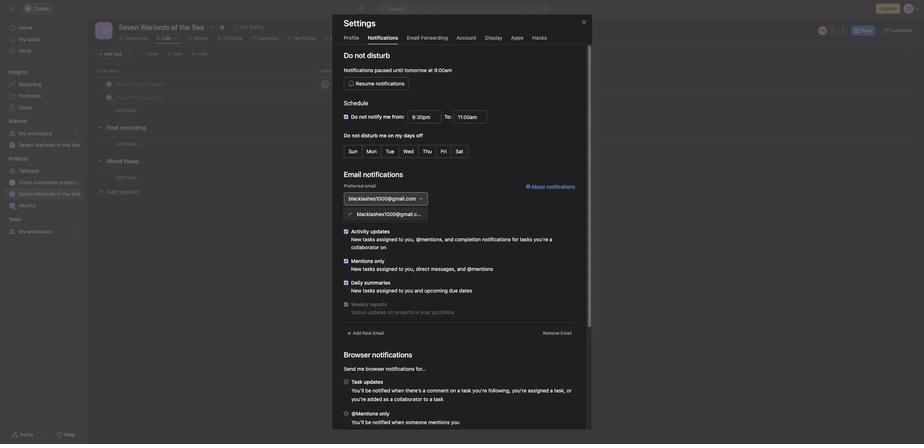 Task type: locate. For each thing, give the bounding box(es) containing it.
and
[[445, 236, 453, 243], [457, 266, 466, 272], [415, 288, 423, 294]]

1 sea from the top
[[72, 142, 80, 148]]

collaborator up mentions on the bottom
[[351, 244, 379, 251]]

0 horizontal spatial you're
[[351, 396, 366, 402]]

1 send from the top
[[344, 215, 356, 221]]

add task… up section
[[116, 174, 140, 180]]

gantt
[[435, 35, 448, 41]]

0 vertical spatial seven warlords of the sea link
[[4, 139, 82, 151]]

be inside task updates you'll be notified when there's a comment on a task you're following, you're assigned a task, or you're added as a collaborator to a task
[[365, 388, 371, 394]]

my workspace link inside 'starred' element
[[4, 128, 82, 139]]

you're down you'll
[[351, 396, 366, 402]]

a down comment
[[430, 396, 432, 402]]

0 vertical spatial notified
[[373, 388, 390, 394]]

task for task updates you'll be notified when there's a comment on a task you're following, you're assigned a task, or you're added as a collaborator to a task
[[351, 379, 362, 385]]

my workspace
[[19, 130, 52, 136], [19, 228, 52, 235]]

0 vertical spatial task
[[114, 51, 122, 57]]

workspace inside teams element
[[27, 228, 52, 235]]

2 add task… row from the top
[[87, 137, 924, 151]]

workspace down goals link
[[27, 130, 52, 136]]

1 vertical spatial my workspace link
[[4, 226, 82, 238]]

workspace for my workspace link inside the teams element
[[27, 228, 52, 235]]

0 vertical spatial email
[[365, 183, 376, 189]]

0 horizontal spatial and
[[415, 288, 423, 294]]

2 you, from the top
[[405, 266, 415, 272]]

1 seven warlords of the sea from the top
[[19, 142, 80, 148]]

to up daily summaries new tasks assigned to you and upcoming due dates
[[399, 266, 403, 272]]

due date
[[364, 68, 382, 74]]

on down send me email notifications for:
[[380, 244, 386, 251]]

and inside activity updates new tasks assigned to you, @mentions, and completion notifications for tasks you're a collaborator on
[[445, 236, 453, 243]]

0 vertical spatial add task… row
[[87, 104, 924, 117]]

you're right the following,
[[512, 388, 527, 394]]

workspace down amjad "link"
[[27, 228, 52, 235]]

be right you'll
[[365, 388, 371, 394]]

about notifications
[[531, 184, 575, 190]]

you, for direct
[[405, 266, 415, 272]]

add task… button up section
[[116, 173, 140, 181]]

notifications inside activity updates new tasks assigned to you, @mentions, and completion notifications for tasks you're a collaborator on
[[482, 236, 511, 243]]

1 vertical spatial seven warlords of the sea link
[[4, 188, 82, 200]]

projects element
[[0, 152, 87, 213]]

email inside add new email button
[[373, 331, 384, 336]]

0 vertical spatial task…
[[126, 107, 140, 113]]

not left disturb
[[352, 132, 360, 139]]

add task… for news
[[116, 174, 140, 180]]

be inside @mentions only you'll be notified when someone mentions you
[[365, 419, 371, 426]]

task up "name"
[[114, 51, 122, 57]]

notified for only
[[373, 419, 390, 426]]

talkback
[[19, 168, 39, 174]]

1 vertical spatial be
[[365, 419, 371, 426]]

not
[[359, 114, 367, 120], [352, 132, 360, 139]]

resume
[[356, 80, 374, 87]]

you,
[[405, 236, 415, 243], [405, 266, 415, 272]]

tasks inside mentions only new tasks assigned to you, direct messages, and @mentions
[[363, 266, 375, 272]]

new down mentions on the bottom
[[351, 266, 361, 272]]

notified
[[373, 388, 390, 394], [373, 419, 390, 426]]

0 vertical spatial completed image
[[105, 80, 113, 89]]

0 vertical spatial when
[[392, 388, 404, 394]]

2 horizontal spatial and
[[457, 266, 466, 272]]

email
[[365, 183, 376, 189], [366, 215, 378, 221]]

1 my from the top
[[19, 36, 26, 42]]

add inside 'header untitled section' tree grid
[[116, 107, 125, 113]]

browser
[[366, 366, 384, 372]]

Do not notify me from: checkbox
[[344, 115, 348, 119]]

you're left the following,
[[473, 388, 487, 394]]

assigned inside task updates you'll be notified when there's a comment on a task you're following, you're assigned a task, or you're added as a collaborator to a task
[[528, 388, 549, 394]]

global element
[[0, 18, 87, 61]]

0 vertical spatial task
[[97, 68, 106, 74]]

add task… button down assign hq locations text field at the left
[[116, 106, 140, 114]]

new inside mentions only new tasks assigned to you, direct messages, and @mentions
[[351, 266, 361, 272]]

add task… down post recruiting
[[116, 141, 140, 147]]

be
[[365, 388, 371, 394], [365, 419, 371, 426]]

blacklashes1000@gmail.com up blacklashes1000@gmail.com "link"
[[349, 196, 416, 202]]

task inside task updates you'll be notified when there's a comment on a task you're following, you're assigned a task, or you're added as a collaborator to a task
[[351, 379, 362, 385]]

calendar link
[[252, 34, 279, 42]]

task left "name"
[[97, 68, 106, 74]]

email down email notifications
[[365, 183, 376, 189]]

None radio
[[344, 380, 349, 384], [344, 412, 349, 416], [344, 380, 349, 384], [344, 412, 349, 416]]

in
[[415, 309, 419, 315]]

notifications left for
[[482, 236, 511, 243]]

2 notified from the top
[[373, 419, 390, 426]]

1 vertical spatial tb
[[322, 81, 328, 87]]

1 vertical spatial only
[[379, 411, 389, 417]]

talkback link
[[4, 165, 82, 177]]

black
[[342, 81, 353, 87]]

new for new tasks assigned to you, @mentions, and completion notifications for tasks you're a collaborator on
[[351, 236, 361, 243]]

reporting
[[19, 81, 42, 87]]

seven warlords of the sea link up talkback link
[[4, 139, 82, 151]]

there's
[[405, 388, 421, 394]]

when inside task updates you'll be notified when there's a comment on a task you're following, you're assigned a task, or you're added as a collaborator to a task
[[392, 388, 404, 394]]

on right comment
[[450, 388, 456, 394]]

1 vertical spatial my workspace
[[19, 228, 52, 235]]

1 vertical spatial the
[[63, 191, 70, 197]]

me left "browser"
[[357, 366, 364, 372]]

completed image for recruiting top pirates text field
[[105, 80, 113, 89]]

1 of from the top
[[57, 142, 61, 148]]

add left section
[[107, 189, 118, 195]]

2 vertical spatial add task… row
[[87, 170, 924, 184]]

due
[[364, 68, 372, 74]]

my up inbox
[[19, 36, 26, 42]]

collaborator inside task updates you'll be notified when there's a comment on a task you're following, you're assigned a task, or you're added as a collaborator to a task
[[394, 396, 422, 402]]

to inside mentions only new tasks assigned to you, direct messages, and @mentions
[[399, 266, 403, 272]]

1 vertical spatial my
[[19, 130, 26, 136]]

None checkbox
[[344, 230, 348, 234], [344, 302, 348, 307], [344, 230, 348, 234], [344, 302, 348, 307]]

someone
[[405, 419, 427, 426]]

assigned down summaries
[[376, 288, 397, 294]]

tasks down home
[[27, 36, 39, 42]]

seven down cross- on the top left
[[19, 191, 33, 197]]

to inside activity updates new tasks assigned to you, @mentions, and completion notifications for tasks you're a collaborator on
[[399, 236, 403, 243]]

insights element
[[0, 66, 87, 115]]

2 my from the top
[[19, 130, 26, 136]]

my down starred
[[19, 130, 26, 136]]

2 add task… button from the top
[[116, 140, 140, 148]]

workflow link
[[287, 34, 316, 42]]

0 vertical spatial my workspace link
[[4, 128, 82, 139]]

hide sidebar image
[[9, 6, 15, 12]]

when inside @mentions only you'll be notified when someone mentions you
[[392, 419, 404, 426]]

0 vertical spatial do
[[344, 51, 353, 60]]

1 vertical spatial task
[[461, 388, 471, 394]]

email up activity
[[366, 215, 378, 221]]

2 seven from the top
[[19, 191, 33, 197]]

sea inside projects element
[[72, 191, 80, 197]]

0 vertical spatial my
[[19, 36, 26, 42]]

world news button
[[107, 155, 139, 168]]

tasks
[[27, 36, 39, 42], [363, 236, 375, 243], [520, 236, 532, 243], [363, 266, 375, 272], [363, 288, 375, 294]]

notified up as
[[373, 388, 390, 394]]

0 vertical spatial workspace
[[27, 130, 52, 136]]

2 send from the top
[[344, 366, 356, 372]]

my workspace link down amjad "link"
[[4, 226, 82, 238]]

task… inside 'header untitled section' tree grid
[[126, 107, 140, 113]]

1 my workspace link from the top
[[4, 128, 82, 139]]

on
[[388, 132, 394, 139], [380, 244, 386, 251], [388, 309, 393, 315], [450, 388, 456, 394]]

2 my workspace from the top
[[19, 228, 52, 235]]

only right mentions on the bottom
[[374, 258, 384, 264]]

not for disturb
[[352, 132, 360, 139]]

1 vertical spatial you
[[451, 419, 459, 426]]

1 workspace from the top
[[27, 130, 52, 136]]

task right comment
[[461, 388, 471, 394]]

remove email button
[[540, 328, 575, 339]]

2 completed image from the top
[[105, 93, 113, 102]]

1 vertical spatial and
[[457, 266, 466, 272]]

only for mentions only
[[374, 258, 384, 264]]

2 the from the top
[[63, 191, 70, 197]]

1 completed image from the top
[[105, 80, 113, 89]]

only inside @mentions only you'll be notified when someone mentions you
[[379, 411, 389, 417]]

0 vertical spatial my workspace
[[19, 130, 52, 136]]

email inside email forwarding button
[[407, 35, 420, 41]]

not disturb
[[355, 51, 390, 60]]

assign hq locations cell
[[87, 91, 318, 104]]

add task… button down post recruiting
[[116, 140, 140, 148]]

0 vertical spatial warlords
[[34, 142, 55, 148]]

1 seven from the top
[[19, 142, 33, 148]]

you up weekly reports status updates on projects in your portfolios
[[405, 288, 413, 294]]

Completed checkbox
[[105, 93, 113, 102]]

1 add task… from the top
[[116, 107, 140, 113]]

2 vertical spatial add task… button
[[116, 173, 140, 181]]

be down @mentions
[[365, 419, 371, 426]]

task inside row
[[97, 68, 106, 74]]

new down daily
[[351, 288, 361, 294]]

and left completion at the bottom of the page
[[445, 236, 453, 243]]

new down status
[[362, 331, 372, 336]]

0 vertical spatial send
[[344, 215, 356, 221]]

functional
[[34, 179, 58, 186]]

to inside daily summaries new tasks assigned to you and upcoming due dates
[[399, 288, 403, 294]]

my workspace inside teams element
[[19, 228, 52, 235]]

0 vertical spatial sea
[[72, 142, 80, 148]]

1 add task… button from the top
[[116, 106, 140, 114]]

a inside activity updates new tasks assigned to you, @mentions, and completion notifications for tasks you're a collaborator on
[[550, 236, 552, 243]]

to left @mentions,
[[399, 236, 403, 243]]

1 vertical spatial workspace
[[27, 228, 52, 235]]

updates down 'reports'
[[367, 309, 386, 315]]

assigned for summaries
[[376, 288, 397, 294]]

task… down assign hq locations text field at the left
[[126, 107, 140, 113]]

completed image down completed option at the top left of the page
[[105, 93, 113, 102]]

2 add task… from the top
[[116, 141, 140, 147]]

1 vertical spatial add task…
[[116, 141, 140, 147]]

2 workspace from the top
[[27, 228, 52, 235]]

my workspace down team
[[19, 228, 52, 235]]

and left upcoming
[[415, 288, 423, 294]]

1 when from the top
[[392, 388, 404, 394]]

@mentions
[[467, 266, 493, 272]]

1 horizontal spatial and
[[445, 236, 453, 243]]

1 vertical spatial add task… row
[[87, 137, 924, 151]]

0 horizontal spatial collaborator
[[351, 244, 379, 251]]

task down comment
[[434, 396, 443, 402]]

1 vertical spatial seven
[[19, 191, 33, 197]]

a left task,
[[550, 388, 553, 394]]

on inside activity updates new tasks assigned to you, @mentions, and completion notifications for tasks you're a collaborator on
[[380, 244, 386, 251]]

1 vertical spatial updates
[[367, 309, 386, 315]]

mentions
[[428, 419, 450, 426]]

completed image up completed checkbox
[[105, 80, 113, 89]]

send me browser notifications for…
[[344, 366, 426, 372]]

to down comment
[[424, 396, 428, 402]]

to for summaries
[[399, 288, 403, 294]]

2 vertical spatial updates
[[364, 379, 383, 385]]

assigned up summaries
[[376, 266, 397, 272]]

my inside teams element
[[19, 228, 26, 235]]

cross-functional project plan link
[[4, 177, 87, 188]]

3 task… from the top
[[126, 174, 140, 180]]

to for only
[[399, 266, 403, 272]]

2 task… from the top
[[126, 141, 140, 147]]

updates inside task updates you'll be notified when there's a comment on a task you're following, you're assigned a task, or you're added as a collaborator to a task
[[364, 379, 383, 385]]

1 vertical spatial warlords
[[34, 191, 55, 197]]

daily summaries new tasks assigned to you and upcoming due dates
[[351, 280, 472, 294]]

0 vertical spatial you,
[[405, 236, 415, 243]]

a
[[550, 236, 552, 243], [423, 388, 425, 394], [457, 388, 460, 394], [550, 388, 553, 394], [390, 396, 393, 402], [430, 396, 432, 402]]

1 vertical spatial seven warlords of the sea
[[19, 191, 80, 197]]

0 vertical spatial of
[[57, 142, 61, 148]]

completed image inside recruiting top pirates cell
[[105, 80, 113, 89]]

send up activity
[[344, 215, 356, 221]]

0 vertical spatial add task…
[[116, 107, 140, 113]]

tasks for mentions only new tasks assigned to you, direct messages, and @mentions
[[363, 266, 375, 272]]

0 vertical spatial collaborator
[[351, 244, 379, 251]]

updates
[[370, 228, 390, 235], [367, 309, 386, 315], [364, 379, 383, 385]]

tasks down summaries
[[363, 288, 375, 294]]

add up post recruiting button
[[116, 107, 125, 113]]

world
[[107, 158, 123, 165]]

projects
[[395, 309, 414, 315]]

notified down @mentions
[[373, 419, 390, 426]]

header untitled section tree grid
[[87, 78, 924, 117]]

1 vertical spatial you,
[[405, 266, 415, 272]]

0 horizontal spatial task
[[114, 51, 122, 57]]

my down team
[[19, 228, 26, 235]]

section
[[119, 189, 139, 195]]

1 horizontal spatial tb
[[820, 28, 826, 33]]

and right messages, at the bottom of page
[[457, 266, 466, 272]]

me right disturb
[[379, 132, 387, 139]]

tb button
[[819, 26, 827, 35]]

notifications right about
[[547, 184, 575, 190]]

send up you'll
[[344, 366, 356, 372]]

recruiting
[[120, 125, 146, 131]]

row
[[87, 64, 924, 78], [95, 77, 916, 78], [87, 78, 924, 91], [87, 91, 924, 104]]

assigned for updates
[[376, 236, 397, 243]]

0 horizontal spatial you
[[405, 288, 413, 294]]

new down activity
[[351, 236, 361, 243]]

send me email notifications for:
[[344, 215, 417, 221]]

my workspace inside 'starred' element
[[19, 130, 52, 136]]

share button
[[852, 26, 876, 36]]

my workspace link
[[4, 128, 82, 139], [4, 226, 82, 238]]

1 horizontal spatial you're
[[473, 388, 487, 394]]

2 when from the top
[[392, 419, 404, 426]]

my inside 'starred' element
[[19, 130, 26, 136]]

2 be from the top
[[365, 419, 371, 426]]

warlords up talkback link
[[34, 142, 55, 148]]

the down project
[[63, 191, 70, 197]]

tasks down mentions on the bottom
[[363, 266, 375, 272]]

new inside daily summaries new tasks assigned to you and upcoming due dates
[[351, 288, 361, 294]]

updates inside activity updates new tasks assigned to you, @mentions, and completion notifications for tasks you're a collaborator on
[[370, 228, 390, 235]]

1 vertical spatial notified
[[373, 419, 390, 426]]

1 vertical spatial sea
[[72, 191, 80, 197]]

2 vertical spatial me
[[357, 366, 364, 372]]

1 task… from the top
[[126, 107, 140, 113]]

0 horizontal spatial task
[[97, 68, 106, 74]]

0 vertical spatial tb
[[820, 28, 826, 33]]

1 horizontal spatial task
[[351, 379, 362, 385]]

0 vertical spatial seven
[[19, 142, 33, 148]]

email notifications
[[344, 170, 403, 179]]

notified inside task updates you'll be notified when there's a comment on a task you're following, you're assigned a task, or you're added as a collaborator to a task
[[373, 388, 390, 394]]

on left projects
[[388, 309, 393, 315]]

do up sun
[[344, 132, 350, 139]]

1 vertical spatial task…
[[126, 141, 140, 147]]

notifications for notifications
[[368, 35, 398, 41]]

tasks inside daily summaries new tasks assigned to you and upcoming due dates
[[363, 288, 375, 294]]

completed image inside assign hq locations cell
[[105, 93, 113, 102]]

starred button
[[0, 118, 26, 125]]

1 vertical spatial when
[[392, 419, 404, 426]]

of up talkback link
[[57, 142, 61, 148]]

task… up section
[[126, 174, 140, 180]]

task
[[97, 68, 106, 74], [351, 379, 362, 385]]

completion
[[455, 236, 481, 243]]

a right comment
[[457, 388, 460, 394]]

1 seven warlords of the sea link from the top
[[4, 139, 82, 151]]

email left the forwarding
[[407, 35, 420, 41]]

1 vertical spatial add task… button
[[116, 140, 140, 148]]

assigned inside mentions only new tasks assigned to you, direct messages, and @mentions
[[376, 266, 397, 272]]

my workspace down starred
[[19, 130, 52, 136]]

0 vertical spatial notifications
[[368, 35, 398, 41]]

0 vertical spatial you
[[405, 288, 413, 294]]

when left someone
[[392, 419, 404, 426]]

assigned inside activity updates new tasks assigned to you, @mentions, and completion notifications for tasks you're a collaborator on
[[376, 236, 397, 243]]

add task… row for world news
[[87, 170, 924, 184]]

me for browser
[[357, 366, 364, 372]]

hacks
[[532, 35, 547, 41]]

my tasks link
[[4, 34, 82, 45]]

1 horizontal spatial email
[[407, 35, 420, 41]]

add task… button inside 'header untitled section' tree grid
[[116, 106, 140, 114]]

2 vertical spatial add task…
[[116, 174, 140, 180]]

1 vertical spatial completed image
[[105, 93, 113, 102]]

None checkbox
[[344, 259, 348, 264], [344, 281, 348, 285], [344, 259, 348, 264], [344, 281, 348, 285]]

seven warlords of the sea
[[19, 142, 80, 148], [19, 191, 80, 197]]

1 my workspace from the top
[[19, 130, 52, 136]]

summaries
[[364, 280, 390, 286]]

email right remove at right bottom
[[561, 331, 572, 336]]

add task… button
[[116, 106, 140, 114], [116, 140, 140, 148], [116, 173, 140, 181]]

task updates you'll be notified when there's a comment on a task you're following, you're assigned a task, or you're added as a collaborator to a task
[[351, 379, 572, 402]]

of inside projects element
[[57, 191, 61, 197]]

0 vertical spatial add task… button
[[116, 106, 140, 114]]

2 warlords from the top
[[34, 191, 55, 197]]

add section button
[[95, 186, 142, 199]]

completed image
[[105, 80, 113, 89], [105, 93, 113, 102]]

notifications
[[368, 35, 398, 41], [344, 67, 373, 73]]

list link
[[157, 34, 171, 42]]

paused
[[375, 67, 392, 73]]

a right you're
[[550, 236, 552, 243]]

updates down "browser"
[[364, 379, 383, 385]]

do down the profile button
[[344, 51, 353, 60]]

notified inside @mentions only you'll be notified when someone mentions you
[[373, 419, 390, 426]]

email up 'browser notifications'
[[373, 331, 384, 336]]

0 vertical spatial only
[[374, 258, 384, 264]]

None text field
[[117, 21, 206, 34], [408, 110, 441, 123], [453, 110, 487, 123], [117, 21, 206, 34], [408, 110, 441, 123], [453, 110, 487, 123]]

notifications up not disturb
[[368, 35, 398, 41]]

seven up projects
[[19, 142, 33, 148]]

1 vertical spatial me
[[357, 215, 364, 221]]

collaborator down there's
[[394, 396, 422, 402]]

1 warlords from the top
[[34, 142, 55, 148]]

1 notified from the top
[[373, 388, 390, 394]]

you, left the direct
[[405, 266, 415, 272]]

0 vertical spatial the
[[63, 142, 70, 148]]

notifications down paused
[[376, 80, 404, 87]]

2 vertical spatial task
[[434, 396, 443, 402]]

days off
[[404, 132, 423, 139]]

fri
[[441, 148, 447, 154]]

1 vertical spatial notifications
[[344, 67, 373, 73]]

seven inside projects element
[[19, 191, 33, 197]]

0 horizontal spatial tb
[[322, 81, 328, 87]]

1 horizontal spatial you
[[451, 419, 459, 426]]

new inside activity updates new tasks assigned to you, @mentions, and completion notifications for tasks you're a collaborator on
[[351, 236, 361, 243]]

to
[[399, 236, 403, 243], [399, 266, 403, 272], [399, 288, 403, 294], [424, 396, 428, 402]]

1 you, from the top
[[405, 236, 415, 243]]

new inside button
[[362, 331, 372, 336]]

add task… row
[[87, 104, 924, 117], [87, 137, 924, 151], [87, 170, 924, 184]]

portfolios link
[[4, 90, 82, 102]]

assigned left task,
[[528, 388, 549, 394]]

1 the from the top
[[63, 142, 70, 148]]

task… down recruiting
[[126, 141, 140, 147]]

seven
[[19, 142, 33, 148], [19, 191, 33, 197]]

2 sea from the top
[[72, 191, 80, 197]]

you, inside mentions only new tasks assigned to you, direct messages, and @mentions
[[405, 266, 415, 272]]

you right mentions
[[451, 419, 459, 426]]

assigned
[[376, 236, 397, 243], [376, 266, 397, 272], [376, 288, 397, 294], [528, 388, 549, 394]]

following,
[[488, 388, 511, 394]]

2 vertical spatial and
[[415, 288, 423, 294]]

only inside mentions only new tasks assigned to you, direct messages, and @mentions
[[374, 258, 384, 264]]

0 vertical spatial not
[[359, 114, 367, 120]]

add inside button
[[107, 189, 118, 195]]

my workspace link down goals link
[[4, 128, 82, 139]]

2 horizontal spatial email
[[561, 331, 572, 336]]

task,
[[554, 388, 565, 394]]

thu
[[423, 148, 432, 154]]

notifications
[[376, 80, 404, 87], [547, 184, 575, 190], [379, 215, 408, 221], [482, 236, 511, 243], [386, 366, 414, 372]]

new
[[351, 236, 361, 243], [351, 266, 361, 272], [351, 288, 361, 294], [362, 331, 372, 336]]

0 vertical spatial be
[[365, 388, 371, 394]]

you, for @mentions,
[[405, 236, 415, 243]]

2 my workspace link from the top
[[4, 226, 82, 238]]

close image
[[581, 19, 587, 25]]

1 vertical spatial collaborator
[[394, 396, 422, 402]]

0 vertical spatial and
[[445, 236, 453, 243]]

do not disturb
[[344, 51, 390, 60]]

new for new tasks assigned to you and upcoming due dates
[[351, 288, 361, 294]]

1 be from the top
[[365, 388, 371, 394]]

0 vertical spatial updates
[[370, 228, 390, 235]]

blacklashes1000@gmail.com down blacklashes1000@gmail.com dropdown button
[[357, 211, 424, 217]]

you're
[[473, 388, 487, 394], [512, 388, 527, 394], [351, 396, 366, 402]]

1 vertical spatial of
[[57, 191, 61, 197]]

updates down send me email notifications for:
[[370, 228, 390, 235]]

workspace inside 'starred' element
[[27, 130, 52, 136]]

task…
[[126, 107, 140, 113], [126, 141, 140, 147], [126, 174, 140, 180]]

the inside 'starred' element
[[63, 142, 70, 148]]

my workspace for my workspace link inside the teams element
[[19, 228, 52, 235]]

1 vertical spatial blacklashes1000@gmail.com
[[357, 211, 424, 217]]

list image
[[100, 26, 108, 35]]

my inside "link"
[[19, 36, 26, 42]]

collaborator inside activity updates new tasks assigned to you, @mentions, and completion notifications for tasks you're a collaborator on
[[351, 244, 379, 251]]

add task…
[[116, 107, 140, 113], [116, 141, 140, 147], [116, 174, 140, 180]]

inbox link
[[4, 45, 82, 57]]

assigned down send me email notifications for:
[[376, 236, 397, 243]]

Recruiting top Pirates text field
[[114, 81, 168, 88]]

seven warlords of the sea link down functional
[[4, 188, 82, 200]]

add section
[[107, 189, 139, 195]]

amjad
[[19, 203, 36, 209]]

you're
[[534, 236, 548, 243]]

3 add task… row from the top
[[87, 170, 924, 184]]

date
[[373, 68, 382, 74]]

3 add task… button from the top
[[116, 173, 140, 181]]

assigned inside daily summaries new tasks assigned to you and upcoming due dates
[[376, 288, 397, 294]]

2 vertical spatial task…
[[126, 174, 140, 180]]

you, inside activity updates new tasks assigned to you, @mentions, and completion notifications for tasks you're a collaborator on
[[405, 236, 415, 243]]

only
[[374, 258, 384, 264], [379, 411, 389, 417]]

tb
[[820, 28, 826, 33], [322, 81, 328, 87]]

not for notify
[[359, 114, 367, 120]]

email
[[407, 35, 420, 41], [373, 331, 384, 336], [561, 331, 572, 336]]

3 add task… from the top
[[116, 174, 140, 180]]

seven inside 'starred' element
[[19, 142, 33, 148]]

2 vertical spatial do
[[344, 132, 350, 139]]

to inside task updates you'll be notified when there's a comment on a task you're following, you're assigned a task, or you're added as a collaborator to a task
[[424, 396, 428, 402]]

1 vertical spatial do
[[351, 114, 358, 120]]

0 vertical spatial blacklashes1000@gmail.com
[[349, 196, 416, 202]]

3 my from the top
[[19, 228, 26, 235]]

be for you'll
[[365, 419, 371, 426]]

0 horizontal spatial email
[[373, 331, 384, 336]]

my for my workspace link inside the 'starred' element
[[19, 130, 26, 136]]

1 vertical spatial not
[[352, 132, 360, 139]]

0 vertical spatial seven warlords of the sea
[[19, 142, 80, 148]]

blacklashes1000@gmail.com link
[[344, 208, 428, 221]]

1 vertical spatial task
[[351, 379, 362, 385]]

2 seven warlords of the sea from the top
[[19, 191, 80, 197]]

seven warlords of the sea link inside 'starred' element
[[4, 139, 82, 151]]

2 of from the top
[[57, 191, 61, 197]]

task up you'll
[[351, 379, 362, 385]]

1 vertical spatial send
[[344, 366, 356, 372]]

1 horizontal spatial collaborator
[[394, 396, 422, 402]]

2 vertical spatial my
[[19, 228, 26, 235]]

add task… for recruiting
[[116, 141, 140, 147]]

resume notifications button
[[344, 77, 409, 90]]

notifications button
[[368, 35, 398, 44]]



Task type: describe. For each thing, give the bounding box(es) containing it.
warlords inside projects element
[[34, 191, 55, 197]]

tb inside button
[[820, 28, 826, 33]]

post
[[107, 125, 119, 131]]

tomorrow
[[405, 67, 427, 73]]

remove
[[543, 331, 560, 336]]

2 seven warlords of the sea link from the top
[[4, 188, 82, 200]]

team
[[9, 216, 22, 222]]

new for new tasks assigned to you, direct messages, and @mentions
[[351, 266, 361, 272]]

reporting link
[[4, 79, 82, 90]]

browser notifications
[[344, 351, 412, 359]]

collapse task list for this section image
[[97, 158, 103, 164]]

my for my tasks "link"
[[19, 36, 26, 42]]

insights
[[9, 69, 28, 75]]

recruiting top pirates cell
[[87, 78, 318, 91]]

notified for updates
[[373, 388, 390, 394]]

invite
[[20, 432, 33, 438]]

resume notifications
[[356, 80, 404, 87]]

weekly reports status updates on projects in your portfolios
[[351, 301, 454, 315]]

activity
[[351, 228, 369, 235]]

add down post recruiting
[[116, 141, 125, 147]]

home
[[19, 25, 33, 31]]

tyler black
[[331, 81, 353, 87]]

post recruiting
[[107, 125, 146, 131]]

task… for recruiting
[[126, 141, 140, 147]]

notifications inside button
[[376, 80, 404, 87]]

or
[[567, 388, 572, 394]]

notifications paused until tomorrow at 9:00am
[[344, 67, 452, 73]]

tasks right for
[[520, 236, 532, 243]]

goals link
[[4, 102, 82, 113]]

of inside 'starred' element
[[57, 142, 61, 148]]

overview
[[126, 35, 148, 41]]

and inside mentions only new tasks assigned to you, direct messages, and @mentions
[[457, 266, 466, 272]]

updates for activity updates
[[370, 228, 390, 235]]

do for do not disturb
[[344, 51, 353, 60]]

row containing tb
[[87, 78, 924, 91]]

on left my
[[388, 132, 394, 139]]

projects
[[9, 156, 28, 162]]

add up add section button
[[116, 174, 125, 180]]

preferred
[[344, 183, 364, 189]]

status
[[351, 309, 366, 315]]

seven warlords of the sea inside projects element
[[19, 191, 80, 197]]

to for updates
[[399, 236, 403, 243]]

hacks button
[[532, 35, 547, 44]]

my workspace for my workspace link inside the 'starred' element
[[19, 130, 52, 136]]

be for you'll
[[365, 388, 371, 394]]

email forwarding
[[407, 35, 448, 41]]

add new email button
[[344, 328, 387, 339]]

schedule
[[344, 100, 368, 106]]

add task… inside 'header untitled section' tree grid
[[116, 107, 140, 113]]

do not notify me from:
[[351, 114, 405, 120]]

tasks for daily summaries new tasks assigned to you and upcoming due dates
[[363, 288, 375, 294]]

preferred email
[[344, 183, 376, 189]]

tue
[[386, 148, 394, 154]]

display
[[485, 35, 503, 41]]

settings
[[344, 18, 376, 28]]

@mentions,
[[416, 236, 443, 243]]

task inside button
[[114, 51, 122, 57]]

Completed checkbox
[[105, 80, 113, 89]]

updates inside weekly reports status updates on projects in your portfolios
[[367, 309, 386, 315]]

my tasks
[[19, 36, 39, 42]]

@mentions
[[351, 411, 378, 417]]

blacklashes1000@gmail.com button
[[344, 192, 428, 205]]

1 add task… row from the top
[[87, 104, 924, 117]]

blacklashes1000@gmail.com inside "link"
[[357, 211, 424, 217]]

overview link
[[120, 34, 148, 42]]

upgrade button
[[876, 4, 901, 14]]

1 horizontal spatial task
[[434, 396, 443, 402]]

assigned for only
[[376, 266, 397, 272]]

remove from starred image
[[219, 24, 225, 30]]

send for send me email notifications for:
[[344, 215, 356, 221]]

plan
[[77, 179, 87, 186]]

cross-functional project plan
[[19, 179, 87, 186]]

activity updates new tasks assigned to you, @mentions, and completion notifications for tasks you're a collaborator on
[[351, 228, 552, 251]]

wed
[[403, 148, 414, 154]]

board
[[194, 35, 208, 41]]

add task… button for recruiting
[[116, 140, 140, 148]]

starred element
[[0, 115, 87, 152]]

add task… button for news
[[116, 173, 140, 181]]

workspace for my workspace link inside the 'starred' element
[[27, 130, 52, 136]]

updates for task updates
[[364, 379, 383, 385]]

notifications left for:
[[379, 215, 408, 221]]

at
[[428, 67, 433, 73]]

weekly
[[351, 301, 368, 308]]

on inside weekly reports status updates on projects in your portfolios
[[388, 309, 393, 315]]

when for someone
[[392, 419, 404, 426]]

add down status
[[353, 331, 361, 336]]

task… for news
[[126, 174, 140, 180]]

upcoming
[[425, 288, 448, 294]]

team button
[[0, 216, 22, 223]]

the inside projects element
[[63, 191, 70, 197]]

you inside @mentions only you'll be notified when someone mentions you
[[451, 419, 459, 426]]

disturb
[[361, 132, 378, 139]]

portfolios
[[19, 93, 41, 99]]

messages,
[[431, 266, 456, 272]]

completed image for assign hq locations text field at the left
[[105, 93, 113, 102]]

as
[[383, 396, 389, 402]]

files
[[409, 35, 420, 41]]

tb inside 'header untitled section' tree grid
[[322, 81, 328, 87]]

goals
[[19, 104, 32, 110]]

direct
[[416, 266, 429, 272]]

warlords inside 'starred' element
[[34, 142, 55, 148]]

my workspace link inside teams element
[[4, 226, 82, 238]]

world news
[[107, 158, 139, 165]]

me from:
[[383, 114, 405, 120]]

insights button
[[0, 69, 28, 76]]

1 vertical spatial email
[[366, 215, 378, 221]]

on inside task updates you'll be notified when there's a comment on a task you're following, you're assigned a task, or you're added as a collaborator to a task
[[450, 388, 456, 394]]

add up task name
[[104, 51, 112, 57]]

and inside daily summaries new tasks assigned to you and upcoming due dates
[[415, 288, 423, 294]]

only for @mentions only
[[379, 411, 389, 417]]

mentions
[[351, 258, 373, 264]]

seven warlords of the sea inside 'starred' element
[[19, 142, 80, 148]]

add task… row for post recruiting
[[87, 137, 924, 151]]

a right as
[[390, 396, 393, 402]]

news
[[124, 158, 139, 165]]

you inside daily summaries new tasks assigned to you and upcoming due dates
[[405, 288, 413, 294]]

email inside remove email button
[[561, 331, 572, 336]]

board link
[[188, 34, 208, 42]]

sea inside 'starred' element
[[72, 142, 80, 148]]

do for do not notify me from:
[[351, 114, 358, 120]]

me for email
[[357, 215, 364, 221]]

collapse task list for this section image
[[97, 125, 103, 131]]

sun
[[349, 148, 357, 154]]

apps button
[[511, 35, 524, 44]]

teams element
[[0, 213, 87, 239]]

do for do not disturb me on my days off
[[344, 132, 350, 139]]

due
[[449, 288, 458, 294]]

dates
[[459, 288, 472, 294]]

task for task name
[[97, 68, 106, 74]]

post recruiting button
[[107, 121, 146, 134]]

blacklashes1000@gmail.com inside dropdown button
[[349, 196, 416, 202]]

for:
[[409, 215, 417, 221]]

about notifications link
[[526, 183, 575, 214]]

tasks inside my tasks "link"
[[27, 36, 39, 42]]

tasks for activity updates new tasks assigned to you, @mentions, and completion notifications for tasks you're a collaborator on
[[363, 236, 375, 243]]

projects button
[[0, 155, 28, 162]]

forwarding
[[421, 35, 448, 41]]

notifications left for… at the left
[[386, 366, 414, 372]]

row containing task name
[[87, 64, 924, 78]]

2 horizontal spatial task
[[461, 388, 471, 394]]

Assign HQ locations text field
[[114, 94, 164, 101]]

account button
[[457, 35, 477, 44]]

sat
[[456, 148, 463, 154]]

2 horizontal spatial you're
[[512, 388, 527, 394]]

a right there's
[[423, 388, 425, 394]]

0 vertical spatial me
[[379, 132, 387, 139]]

notifications for notifications paused until tomorrow at 9:00am
[[344, 67, 373, 73]]

invite button
[[7, 428, 38, 441]]

cross-
[[19, 179, 34, 186]]

send for send me browser notifications for…
[[344, 366, 356, 372]]

when for there's
[[392, 388, 404, 394]]

my for my workspace link inside the teams element
[[19, 228, 26, 235]]

do not disturb me on my days off
[[344, 132, 423, 139]]

portfolios
[[432, 309, 454, 315]]

list
[[162, 35, 171, 41]]

amjad link
[[4, 200, 82, 212]]



Task type: vqa. For each thing, say whether or not it's contained in the screenshot.
October at left
no



